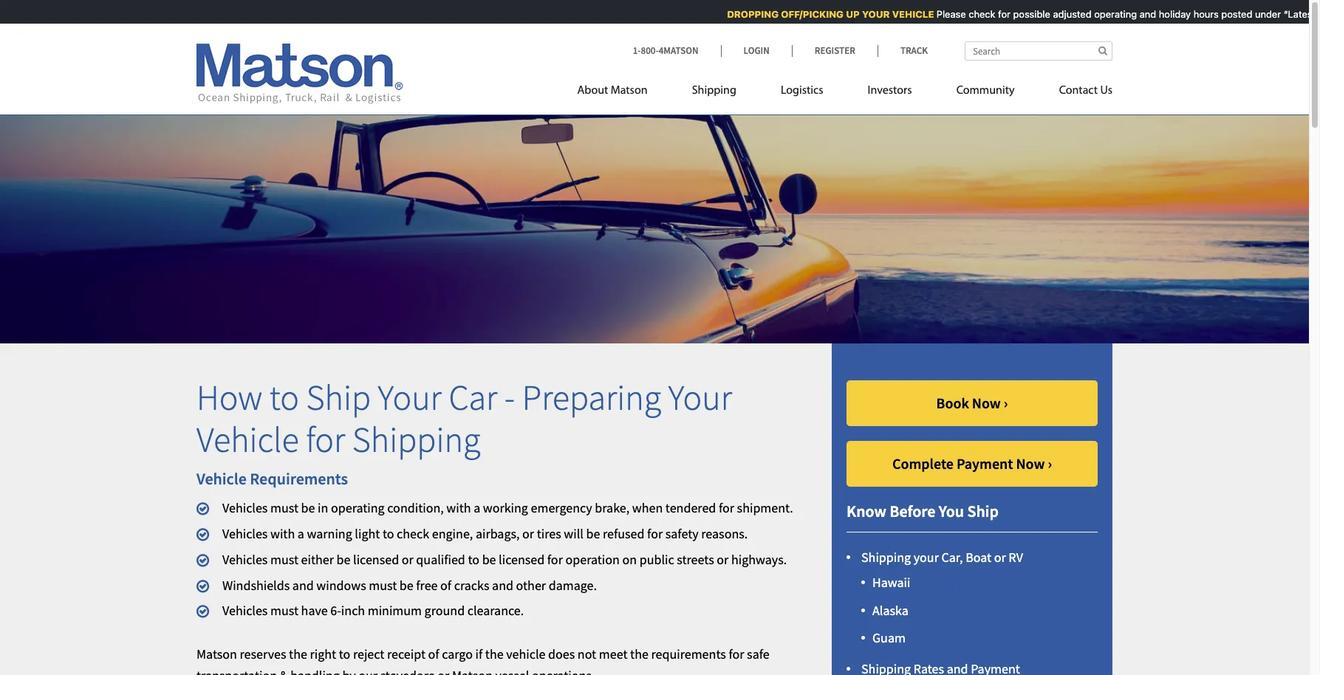 Task type: describe. For each thing, give the bounding box(es) containing it.
0 horizontal spatial a
[[298, 525, 304, 542]]

or inside the matson reserves the right to reject receipt of cargo if the vehicle does not meet the requirements for safe transportation & handling by our stevedore or matson vessel operations.
[[438, 667, 449, 675]]

vehicles with a warning light to check engine, airbags, or tires will be refused for safety reasons.
[[222, 525, 748, 542]]

investors
[[868, 85, 912, 97]]

be down vehicles with a warning light to check engine, airbags, or tires will be refused for safety reasons.
[[482, 551, 496, 568]]

stevedore
[[380, 667, 435, 675]]

must up vehicles must have 6-inch minimum ground clearance.
[[369, 577, 397, 594]]

vehicles for vehicles must be in operating condition, with a working emergency brake, when tendered for shipment.
[[222, 499, 268, 516]]

tires
[[537, 525, 561, 542]]

register
[[815, 44, 855, 57]]

of inside the matson reserves the right to reject receipt of cargo if the vehicle does not meet the requirements for safe transportation & handling by our stevedore or matson vessel operations.
[[428, 646, 439, 663]]

must for be
[[270, 499, 298, 516]]

for inside how to ship your car - preparing your vehicle for shipping
[[306, 417, 345, 462]]

to up cracks
[[468, 551, 479, 568]]

ship inside section
[[967, 501, 999, 521]]

0 horizontal spatial and
[[292, 577, 314, 594]]

check for please
[[963, 8, 990, 20]]

2 the from the left
[[485, 646, 504, 663]]

2 horizontal spatial and
[[1134, 8, 1151, 20]]

vehicle requirements
[[197, 468, 348, 489]]

posted
[[1216, 8, 1247, 20]]

be up windows
[[337, 551, 351, 568]]

meet
[[599, 646, 628, 663]]

reasons.
[[701, 525, 748, 542]]

requirements
[[250, 468, 348, 489]]

in
[[318, 499, 328, 516]]

Search search field
[[965, 41, 1113, 61]]

know before you ship
[[847, 501, 999, 521]]

0 vertical spatial operating
[[1089, 8, 1132, 20]]

be left the free
[[400, 577, 413, 594]]

windshields and windows must be free of cracks and other damage.
[[222, 577, 597, 594]]

car shipped by matson to hawaii at beach during sunset. image
[[0, 92, 1309, 343]]

complete payment now ›
[[892, 454, 1052, 472]]

0 horizontal spatial operating
[[331, 499, 385, 516]]

login
[[744, 44, 770, 57]]

off/picking
[[776, 8, 838, 20]]

possible
[[1008, 8, 1045, 20]]

dropping
[[722, 8, 773, 20]]

cracks
[[454, 577, 489, 594]]

shipping for shipping
[[692, 85, 736, 97]]

on
[[622, 551, 637, 568]]

refused
[[603, 525, 645, 542]]

1-800-4matson link
[[633, 44, 721, 57]]

streets
[[677, 551, 714, 568]]

how
[[197, 375, 262, 419]]

condition,
[[387, 499, 444, 516]]

airbags,
[[476, 525, 520, 542]]

not
[[578, 646, 596, 663]]

must for have
[[270, 602, 298, 619]]

engine,
[[432, 525, 473, 542]]

shipment.
[[737, 499, 793, 516]]

under
[[1250, 8, 1276, 20]]

1-800-4matson
[[633, 44, 698, 57]]

payment
[[957, 454, 1013, 472]]

shipping your car, boat or rv link
[[861, 549, 1023, 566]]

or left tires
[[522, 525, 534, 542]]

hawaii
[[872, 574, 910, 591]]

book
[[936, 393, 969, 412]]

light
[[355, 525, 380, 542]]

damage.
[[549, 577, 597, 594]]

reject
[[353, 646, 384, 663]]

about
[[577, 85, 608, 97]]

n
[[1313, 8, 1320, 20]]

inch
[[341, 602, 365, 619]]

does
[[548, 646, 575, 663]]

0 vertical spatial with
[[446, 499, 471, 516]]

warning
[[307, 525, 352, 542]]

tendered
[[665, 499, 716, 516]]

or inside section
[[994, 549, 1006, 566]]

about matson
[[577, 85, 648, 97]]

1-
[[633, 44, 641, 57]]

search image
[[1098, 46, 1107, 55]]

vehicles must either be licensed or qualified to be licensed for operation on public streets or highways.
[[222, 551, 787, 568]]

book now › link
[[847, 380, 1098, 426]]

matson reserves the right to reject receipt of cargo if the vehicle does not meet the requirements for safe transportation & handling by our stevedore or matson vessel operations.
[[197, 646, 770, 675]]

holiday
[[1154, 8, 1186, 20]]

-
[[504, 375, 515, 419]]

adjusted
[[1048, 8, 1086, 20]]

0 horizontal spatial now ›
[[972, 393, 1008, 412]]

your
[[857, 8, 885, 20]]

highways.
[[731, 551, 787, 568]]

vehicles must be in operating condition, with a working emergency brake, when tendered for shipment.
[[222, 499, 793, 516]]

blue matson logo with ocean, shipping, truck, rail and logistics written beneath it. image
[[197, 44, 403, 104]]

2 vehicle from the top
[[197, 468, 247, 489]]

hours
[[1188, 8, 1214, 20]]

have
[[301, 602, 328, 619]]

you
[[939, 501, 964, 521]]

2 licensed from the left
[[499, 551, 545, 568]]

community link
[[934, 78, 1037, 108]]

ship inside how to ship your car - preparing your vehicle for shipping
[[306, 375, 371, 419]]

windshields
[[222, 577, 290, 594]]

guam link
[[872, 630, 906, 647]]

or down reasons.
[[717, 551, 729, 568]]

transportation
[[197, 667, 277, 675]]

login link
[[721, 44, 792, 57]]

for up reasons.
[[719, 499, 734, 516]]

track link
[[878, 44, 928, 57]]

1 horizontal spatial a
[[474, 499, 480, 516]]

public
[[640, 551, 674, 568]]

vehicles for vehicles must have 6-inch minimum ground clearance.
[[222, 602, 268, 619]]

6-
[[330, 602, 341, 619]]

our
[[358, 667, 378, 675]]

handling
[[290, 667, 340, 675]]

cargo
[[442, 646, 473, 663]]

will
[[564, 525, 584, 542]]

requirements
[[651, 646, 726, 663]]

dropping off/picking up your vehicle please check for possible adjusted operating and holiday hours posted under "latest n
[[722, 8, 1320, 20]]

alaska
[[872, 602, 909, 619]]



Task type: locate. For each thing, give the bounding box(es) containing it.
a left warning
[[298, 525, 304, 542]]

2 horizontal spatial shipping
[[861, 549, 911, 566]]

safety
[[665, 525, 699, 542]]

800-
[[641, 44, 659, 57]]

please
[[931, 8, 961, 20]]

0 horizontal spatial your
[[378, 375, 442, 419]]

0 horizontal spatial check
[[397, 525, 429, 542]]

operating up the light at the left bottom
[[331, 499, 385, 516]]

of left cargo
[[428, 646, 439, 663]]

safe
[[747, 646, 770, 663]]

qualified
[[416, 551, 465, 568]]

3 the from the left
[[630, 646, 649, 663]]

0 horizontal spatial ship
[[306, 375, 371, 419]]

vehicle
[[506, 646, 546, 663]]

1 horizontal spatial ship
[[967, 501, 999, 521]]

shipping for shipping your car, boat or rv
[[861, 549, 911, 566]]

brake,
[[595, 499, 630, 516]]

2 vehicles from the top
[[222, 525, 268, 542]]

1 horizontal spatial operating
[[1089, 8, 1132, 20]]

track
[[900, 44, 928, 57]]

minimum
[[368, 602, 422, 619]]

logistics
[[781, 85, 823, 97]]

of right the free
[[440, 577, 451, 594]]

free
[[416, 577, 438, 594]]

1 vertical spatial matson
[[197, 646, 237, 663]]

0 horizontal spatial of
[[428, 646, 439, 663]]

1 vehicle from the top
[[197, 417, 299, 462]]

contact us
[[1059, 85, 1113, 97]]

community
[[956, 85, 1015, 97]]

be
[[301, 499, 315, 516], [586, 525, 600, 542], [337, 551, 351, 568], [482, 551, 496, 568], [400, 577, 413, 594]]

other
[[516, 577, 546, 594]]

and up have
[[292, 577, 314, 594]]

1 your from the left
[[378, 375, 442, 419]]

1 horizontal spatial with
[[446, 499, 471, 516]]

matson inside top menu navigation
[[611, 85, 648, 97]]

check down condition,
[[397, 525, 429, 542]]

1 vertical spatial check
[[397, 525, 429, 542]]

0 horizontal spatial the
[[289, 646, 307, 663]]

or up windshields and windows must be free of cracks and other damage.
[[402, 551, 414, 568]]

the
[[289, 646, 307, 663], [485, 646, 504, 663], [630, 646, 649, 663]]

and down vehicles must either be licensed or qualified to be licensed for operation on public streets or highways.
[[492, 577, 513, 594]]

for left "possible"
[[993, 8, 1005, 20]]

emergency
[[531, 499, 592, 516]]

vehicles
[[222, 499, 268, 516], [222, 525, 268, 542], [222, 551, 268, 568], [222, 602, 268, 619]]

licensed up other
[[499, 551, 545, 568]]

1 vertical spatial of
[[428, 646, 439, 663]]

know
[[847, 501, 886, 521]]

or left rv
[[994, 549, 1006, 566]]

1 horizontal spatial matson
[[452, 667, 493, 675]]

rv
[[1009, 549, 1023, 566]]

for up the public
[[647, 525, 663, 542]]

and left holiday
[[1134, 8, 1151, 20]]

vehicles must have 6-inch minimum ground clearance.
[[222, 602, 524, 619]]

1 horizontal spatial now ›
[[1016, 454, 1052, 472]]

must
[[270, 499, 298, 516], [270, 551, 298, 568], [369, 577, 397, 594], [270, 602, 298, 619]]

matson up transportation
[[197, 646, 237, 663]]

check right please
[[963, 8, 990, 20]]

the right if
[[485, 646, 504, 663]]

4matson
[[659, 44, 698, 57]]

0 horizontal spatial licensed
[[353, 551, 399, 568]]

1 horizontal spatial the
[[485, 646, 504, 663]]

1 licensed from the left
[[353, 551, 399, 568]]

vehicle inside how to ship your car - preparing your vehicle for shipping
[[197, 417, 299, 462]]

to right how
[[270, 375, 299, 419]]

contact
[[1059, 85, 1098, 97]]

0 vertical spatial check
[[963, 8, 990, 20]]

2 vertical spatial shipping
[[861, 549, 911, 566]]

top menu navigation
[[577, 78, 1113, 108]]

matson right about
[[611, 85, 648, 97]]

alaska link
[[872, 602, 909, 619]]

with left warning
[[270, 525, 295, 542]]

boat
[[966, 549, 991, 566]]

of
[[440, 577, 451, 594], [428, 646, 439, 663]]

up
[[841, 8, 855, 20]]

0 vertical spatial ship
[[306, 375, 371, 419]]

right
[[310, 646, 336, 663]]

2 horizontal spatial the
[[630, 646, 649, 663]]

guam
[[872, 630, 906, 647]]

clearance.
[[467, 602, 524, 619]]

now › right payment
[[1016, 454, 1052, 472]]

reserves
[[240, 646, 286, 663]]

hawaii link
[[872, 574, 910, 591]]

operation
[[565, 551, 620, 568]]

1 vertical spatial with
[[270, 525, 295, 542]]

3 vehicles from the top
[[222, 551, 268, 568]]

be right will
[[586, 525, 600, 542]]

when
[[632, 499, 663, 516]]

or down cargo
[[438, 667, 449, 675]]

if
[[475, 646, 483, 663]]

1 vertical spatial a
[[298, 525, 304, 542]]

matson
[[611, 85, 648, 97], [197, 646, 237, 663], [452, 667, 493, 675]]

1 vehicles from the top
[[222, 499, 268, 516]]

1 horizontal spatial shipping
[[692, 85, 736, 97]]

1 the from the left
[[289, 646, 307, 663]]

how to ship your car - preparing your vehicle for shipping
[[197, 375, 732, 462]]

the up handling
[[289, 646, 307, 663]]

1 vertical spatial shipping
[[352, 417, 480, 462]]

shipping inside how to ship your car - preparing your vehicle for shipping
[[352, 417, 480, 462]]

must left have
[[270, 602, 298, 619]]

must for either
[[270, 551, 298, 568]]

must left either
[[270, 551, 298, 568]]

0 vertical spatial now ›
[[972, 393, 1008, 412]]

0 horizontal spatial with
[[270, 525, 295, 542]]

a up vehicles with a warning light to check engine, airbags, or tires will be refused for safety reasons.
[[474, 499, 480, 516]]

shipping link
[[670, 78, 759, 108]]

None search field
[[965, 41, 1113, 61]]

operations.
[[532, 667, 595, 675]]

to up by
[[339, 646, 350, 663]]

1 horizontal spatial of
[[440, 577, 451, 594]]

with up engine,
[[446, 499, 471, 516]]

1 vertical spatial operating
[[331, 499, 385, 516]]

1 vertical spatial now ›
[[1016, 454, 1052, 472]]

vessel
[[495, 667, 529, 675]]

operating up search image
[[1089, 8, 1132, 20]]

to inside how to ship your car - preparing your vehicle for shipping
[[270, 375, 299, 419]]

1 horizontal spatial licensed
[[499, 551, 545, 568]]

know before you ship section
[[813, 343, 1131, 675]]

1 horizontal spatial your
[[668, 375, 732, 419]]

your
[[914, 549, 939, 566]]

shipping inside "know before you ship" section
[[861, 549, 911, 566]]

licensed down the light at the left bottom
[[353, 551, 399, 568]]

4 vehicles from the top
[[222, 602, 268, 619]]

ground
[[424, 602, 465, 619]]

vehicles for vehicles with a warning light to check engine, airbags, or tires will be refused for safety reasons.
[[222, 525, 268, 542]]

1 vertical spatial ship
[[967, 501, 999, 521]]

shipping up condition,
[[352, 417, 480, 462]]

0 horizontal spatial matson
[[197, 646, 237, 663]]

preparing
[[522, 375, 661, 419]]

receipt
[[387, 646, 425, 663]]

shipping up 'hawaii'
[[861, 549, 911, 566]]

vehicle
[[197, 417, 299, 462], [197, 468, 247, 489]]

now › right the book
[[972, 393, 1008, 412]]

complete
[[892, 454, 954, 472]]

0 vertical spatial a
[[474, 499, 480, 516]]

0 horizontal spatial shipping
[[352, 417, 480, 462]]

2 horizontal spatial matson
[[611, 85, 648, 97]]

shipping your car, boat or rv
[[861, 549, 1023, 566]]

matson down if
[[452, 667, 493, 675]]

shipping inside top menu navigation
[[692, 85, 736, 97]]

0 vertical spatial matson
[[611, 85, 648, 97]]

a
[[474, 499, 480, 516], [298, 525, 304, 542]]

about matson link
[[577, 78, 670, 108]]

"latest
[[1278, 8, 1311, 20]]

for inside the matson reserves the right to reject receipt of cargo if the vehicle does not meet the requirements for safe transportation & handling by our stevedore or matson vessel operations.
[[729, 646, 744, 663]]

us
[[1100, 85, 1113, 97]]

0 vertical spatial vehicle
[[197, 417, 299, 462]]

for down tires
[[547, 551, 563, 568]]

car,
[[942, 549, 963, 566]]

check
[[963, 8, 990, 20], [397, 525, 429, 542]]

2 vertical spatial matson
[[452, 667, 493, 675]]

to inside the matson reserves the right to reject receipt of cargo if the vehicle does not meet the requirements for safe transportation & handling by our stevedore or matson vessel operations.
[[339, 646, 350, 663]]

shipping down 4matson
[[692, 85, 736, 97]]

contact us link
[[1037, 78, 1113, 108]]

2 your from the left
[[668, 375, 732, 419]]

1 horizontal spatial check
[[963, 8, 990, 20]]

by
[[342, 667, 356, 675]]

vehicles for vehicles must either be licensed or qualified to be licensed for operation on public streets or highways.
[[222, 551, 268, 568]]

operating
[[1089, 8, 1132, 20], [331, 499, 385, 516]]

must down vehicle requirements
[[270, 499, 298, 516]]

1 vertical spatial vehicle
[[197, 468, 247, 489]]

shipping
[[692, 85, 736, 97], [352, 417, 480, 462], [861, 549, 911, 566]]

0 vertical spatial of
[[440, 577, 451, 594]]

book now ›
[[936, 393, 1008, 412]]

to right the light at the left bottom
[[383, 525, 394, 542]]

the right "meet"
[[630, 646, 649, 663]]

check for to
[[397, 525, 429, 542]]

1 horizontal spatial and
[[492, 577, 513, 594]]

for left safe
[[729, 646, 744, 663]]

0 vertical spatial shipping
[[692, 85, 736, 97]]

to
[[270, 375, 299, 419], [383, 525, 394, 542], [468, 551, 479, 568], [339, 646, 350, 663]]

be left in
[[301, 499, 315, 516]]

or
[[522, 525, 534, 542], [994, 549, 1006, 566], [402, 551, 414, 568], [717, 551, 729, 568], [438, 667, 449, 675]]

register link
[[792, 44, 878, 57]]

for up "requirements"
[[306, 417, 345, 462]]



Task type: vqa. For each thing, say whether or not it's contained in the screenshot.
"help"
no



